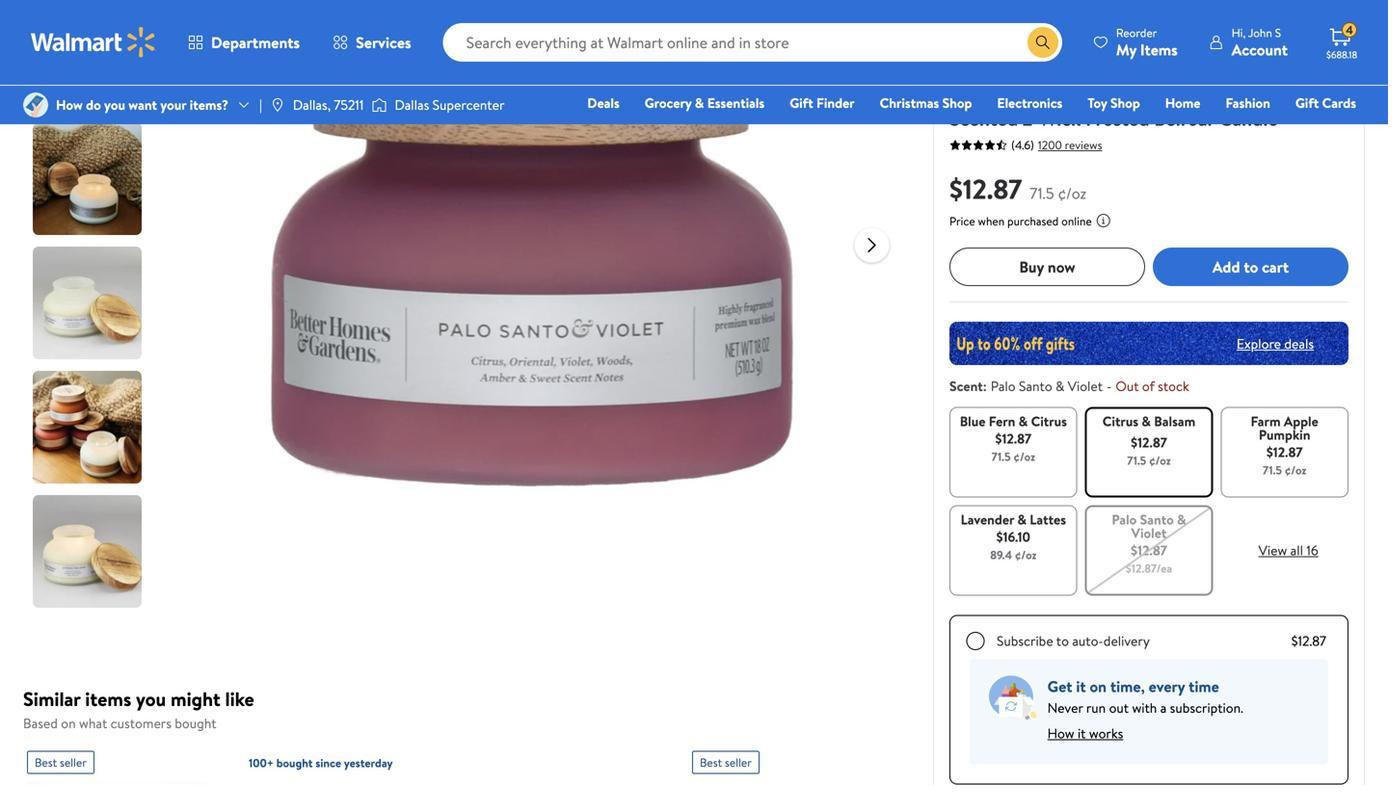 Task type: describe. For each thing, give the bounding box(es) containing it.
items
[[1141, 39, 1178, 60]]

run
[[1087, 699, 1106, 718]]

farm apple pumpkin $12.87 71.5 ¢/oz
[[1251, 412, 1319, 479]]

best inside product group
[[35, 755, 57, 772]]

balsam inside the citrus & balsam $12.87 71.5 ¢/oz
[[1155, 412, 1196, 431]]

services button
[[316, 19, 428, 66]]

walmart image
[[31, 27, 156, 58]]

0 vertical spatial it
[[1077, 677, 1086, 698]]

deals
[[588, 94, 620, 112]]

& inside the palo santo & violet $12.87 $12.87/ea
[[1178, 511, 1187, 529]]

& down the search icon
[[1035, 52, 1044, 71]]

buy now button
[[950, 248, 1146, 286]]

registry link
[[1126, 120, 1193, 140]]

one debit link
[[1200, 120, 1283, 140]]

1 better from the top
[[950, 52, 988, 71]]

do
[[86, 95, 101, 114]]

buy now
[[1020, 256, 1076, 278]]

electronics link
[[989, 93, 1072, 113]]

lattes
[[1030, 511, 1067, 529]]

1 vertical spatial homes
[[1008, 76, 1067, 103]]

better homes & gardens 18oz citrus & balsam scented 2-wick frosted bell jar candle - image 5 of 5 image
[[33, 496, 146, 609]]

0 vertical spatial santo
[[1019, 377, 1053, 396]]

registry
[[1135, 121, 1184, 139]]

blue fern & citrus $12.87 71.5 ¢/oz
[[960, 412, 1068, 465]]

christmas
[[880, 94, 940, 112]]

reorder my items
[[1117, 25, 1178, 60]]

product group
[[27, 744, 206, 786]]

better homes & gardens 18oz citrus & balsam scented 2-wick frosted bell jar candle - image 4 of 5 image
[[33, 371, 146, 484]]

gift for finder
[[790, 94, 814, 112]]

¢/oz for citrus & balsam
[[1150, 453, 1171, 469]]

balsam inside better homes & gardens better homes & gardens 18oz citrus & balsam scented 2-wick frosted bell jar candle
[[1278, 76, 1337, 103]]

view
[[1259, 542, 1288, 560]]

dallas, 75211
[[293, 95, 364, 114]]

better homes & gardens link
[[950, 52, 1096, 71]]

seller inside product group
[[60, 755, 87, 772]]

(4.6)
[[1012, 137, 1035, 153]]

4
[[1347, 22, 1354, 38]]

& left -
[[1056, 377, 1065, 396]]

subscription.
[[1170, 699, 1244, 718]]

dallas,
[[293, 95, 331, 114]]

home link
[[1157, 93, 1210, 113]]

based
[[23, 715, 58, 733]]

:
[[983, 377, 987, 396]]

pumpkin
[[1259, 426, 1311, 445]]

2 horizontal spatial seller
[[983, 23, 1010, 40]]

john
[[1249, 25, 1273, 41]]

dallas supercenter
[[395, 95, 505, 114]]

on inside the similar items you might like based on what customers bought
[[61, 715, 76, 733]]

2 horizontal spatial best
[[958, 23, 980, 40]]

time
[[1189, 677, 1220, 698]]

75211
[[334, 95, 364, 114]]

toy shop link
[[1079, 93, 1149, 113]]

customers
[[111, 715, 172, 733]]

¢/oz for lavender & lattes
[[1015, 547, 1037, 564]]

scent : palo santo & violet - out of stock
[[950, 377, 1190, 396]]

a
[[1161, 699, 1167, 718]]

cards
[[1323, 94, 1357, 112]]

1 vertical spatial gardens
[[1089, 76, 1159, 103]]

palo inside the palo santo & violet $12.87 $12.87/ea
[[1112, 511, 1137, 529]]

out
[[1116, 377, 1139, 396]]

one
[[1209, 121, 1238, 139]]

citrus inside the citrus & balsam $12.87 71.5 ¢/oz
[[1103, 412, 1139, 431]]

gift cards registry
[[1135, 94, 1357, 139]]

& left toy
[[1071, 76, 1084, 103]]

deals
[[1285, 334, 1314, 353]]

citrus inside better homes & gardens better homes & gardens 18oz citrus & balsam scented 2-wick frosted bell jar candle
[[1204, 76, 1255, 103]]

& inside blue fern & citrus $12.87 71.5 ¢/oz
[[1019, 412, 1028, 431]]

farm
[[1251, 412, 1281, 431]]

santo inside the palo santo & violet $12.87 $12.87/ea
[[1141, 511, 1174, 529]]

wick
[[1040, 105, 1081, 132]]

similar items you might like based on what customers bought
[[23, 686, 254, 733]]

items
[[85, 686, 131, 713]]

you for might
[[136, 686, 166, 713]]

fashion link
[[1217, 93, 1280, 113]]

bell
[[1155, 105, 1186, 132]]

better homes & gardens 18oz citrus & balsam scented 2-wick frosted bell jar candle - image 3 of 5 image
[[33, 247, 146, 360]]

grocery & essentials
[[645, 94, 765, 112]]

16
[[1307, 542, 1319, 560]]

0 horizontal spatial palo
[[991, 377, 1016, 396]]

might
[[171, 686, 221, 713]]

walmart+
[[1299, 121, 1357, 139]]

subscribe to auto-delivery
[[997, 632, 1150, 651]]

(4.6) 1200 reviews
[[1012, 137, 1103, 153]]

price when purchased online
[[950, 213, 1092, 230]]

grocery & essentials link
[[636, 93, 774, 113]]

$12.87 down the 16
[[1292, 632, 1327, 651]]

& inside grocery & essentials link
[[695, 94, 704, 112]]

purchased
[[1008, 213, 1059, 230]]

how it works button
[[1048, 719, 1124, 750]]

¢/oz for farm apple pumpkin
[[1285, 462, 1307, 479]]

& inside the citrus & balsam $12.87 71.5 ¢/oz
[[1142, 412, 1151, 431]]

& inside the lavender & lattes $16.10 89.4 ¢/oz
[[1018, 511, 1027, 529]]

when
[[978, 213, 1005, 230]]

Walmart Site-Wide search field
[[443, 23, 1063, 62]]

dallas
[[395, 95, 429, 114]]

-
[[1107, 377, 1112, 396]]

christmas shop
[[880, 94, 972, 112]]

71.5 inside the citrus & balsam $12.87 71.5 ¢/oz
[[1128, 453, 1147, 469]]

lavender
[[961, 511, 1015, 529]]

100+ bought since yesterday
[[249, 756, 393, 772]]

1200 reviews link
[[1035, 137, 1103, 153]]

71.5 inside "$12.87 71.5 ¢/oz"
[[1030, 183, 1055, 204]]

get it on time, every time never run out with a subscription. how it works
[[1048, 677, 1244, 744]]

legal information image
[[1096, 213, 1112, 229]]

better homes & gardens 18oz firewood & spice scented 2-wick frosted bell jar candle image
[[27, 783, 206, 786]]

explore
[[1237, 334, 1282, 353]]

grocery
[[645, 94, 692, 112]]

gift finder link
[[781, 93, 864, 113]]

you for want
[[104, 95, 125, 114]]

1 vertical spatial bought
[[277, 756, 313, 772]]

view all 16
[[1259, 542, 1319, 560]]

|
[[259, 95, 262, 114]]

2-
[[1023, 105, 1040, 132]]

71.5 inside 'farm apple pumpkin $12.87 71.5 ¢/oz'
[[1263, 462, 1283, 479]]

up to sixty percent off deals. shop now. image
[[950, 322, 1349, 366]]

never
[[1048, 699, 1084, 718]]

every
[[1149, 677, 1185, 698]]



Task type: locate. For each thing, give the bounding box(es) containing it.
1 horizontal spatial  image
[[372, 95, 387, 115]]

electronics
[[998, 94, 1063, 112]]

hi,
[[1232, 25, 1246, 41]]

citrus down scent : palo santo & violet - out of stock
[[1032, 412, 1068, 431]]

toy shop
[[1088, 94, 1141, 112]]

better
[[950, 52, 988, 71], [950, 76, 1003, 103]]

balsam up walmart+
[[1278, 76, 1337, 103]]

100+
[[249, 756, 274, 772]]

0 horizontal spatial on
[[61, 715, 76, 733]]

 image
[[23, 93, 48, 118], [372, 95, 387, 115]]

0 horizontal spatial to
[[1057, 632, 1069, 651]]

71.5
[[1030, 183, 1055, 204], [992, 449, 1011, 465], [1128, 453, 1147, 469], [1263, 462, 1283, 479]]

0 vertical spatial to
[[1244, 256, 1259, 278]]

want
[[129, 95, 157, 114]]

gift inside gift cards registry
[[1296, 94, 1320, 112]]

2 better from the top
[[950, 76, 1003, 103]]

 image right 75211 at the left
[[372, 95, 387, 115]]

to for add
[[1244, 256, 1259, 278]]

walmart+ link
[[1291, 120, 1366, 140]]

bought right "100+"
[[277, 756, 313, 772]]

how left do
[[56, 95, 83, 114]]

Search search field
[[443, 23, 1063, 62]]

add to cart button
[[1153, 248, 1349, 286]]

you inside the similar items you might like based on what customers bought
[[136, 686, 166, 713]]

blue
[[960, 412, 986, 431]]

you up customers
[[136, 686, 166, 713]]

71.5 down out
[[1128, 453, 1147, 469]]

add
[[1213, 256, 1241, 278]]

0 horizontal spatial best seller
[[35, 755, 87, 772]]

1 vertical spatial it
[[1078, 725, 1086, 744]]

to left cart at the right of page
[[1244, 256, 1259, 278]]

1 vertical spatial to
[[1057, 632, 1069, 651]]

bought down might
[[175, 715, 217, 733]]

0 vertical spatial how
[[56, 95, 83, 114]]

1 shop from the left
[[943, 94, 972, 112]]

like
[[225, 686, 254, 713]]

home
[[1166, 94, 1201, 112]]

best
[[958, 23, 980, 40], [35, 755, 57, 772], [700, 755, 722, 772]]

1 horizontal spatial gift
[[1296, 94, 1320, 112]]

1 horizontal spatial santo
[[1141, 511, 1174, 529]]

1 horizontal spatial best seller
[[700, 755, 752, 772]]

0 horizontal spatial balsam
[[1155, 412, 1196, 431]]

0 vertical spatial you
[[104, 95, 125, 114]]

1 horizontal spatial bought
[[277, 756, 313, 772]]

1 vertical spatial better
[[950, 76, 1003, 103]]

reorder
[[1117, 25, 1158, 41]]

to left auto-
[[1057, 632, 1069, 651]]

¢/oz
[[1058, 183, 1087, 204], [1014, 449, 1036, 465], [1150, 453, 1171, 469], [1285, 462, 1307, 479], [1015, 547, 1037, 564]]

on inside 'get it on time, every time never run out with a subscription. how it works'
[[1090, 677, 1107, 698]]

works
[[1090, 725, 1124, 744]]

&
[[1035, 52, 1044, 71], [1071, 76, 1084, 103], [1260, 76, 1273, 103], [695, 94, 704, 112], [1056, 377, 1065, 396], [1019, 412, 1028, 431], [1142, 412, 1151, 431], [1018, 511, 1027, 529], [1178, 511, 1187, 529]]

0 vertical spatial homes
[[991, 52, 1032, 71]]

explore deals link
[[1229, 327, 1322, 361]]

$12.87 71.5 ¢/oz
[[950, 170, 1087, 208]]

apple
[[1284, 412, 1319, 431]]

1 vertical spatial balsam
[[1155, 412, 1196, 431]]

& right grocery
[[695, 94, 704, 112]]

1 horizontal spatial violet
[[1132, 524, 1167, 543]]

supercenter
[[433, 95, 505, 114]]

stock
[[1158, 377, 1190, 396]]

it left works
[[1078, 725, 1086, 744]]

1 horizontal spatial how
[[1048, 725, 1075, 744]]

violet inside the palo santo & violet $12.87 $12.87/ea
[[1132, 524, 1167, 543]]

yesterday
[[344, 756, 393, 772]]

gift finder
[[790, 94, 855, 112]]

scented
[[950, 105, 1019, 132]]

2 shop from the left
[[1111, 94, 1141, 112]]

0 horizontal spatial you
[[104, 95, 125, 114]]

71.5 down pumpkin at the bottom
[[1263, 462, 1283, 479]]

citrus inside blue fern & citrus $12.87 71.5 ¢/oz
[[1032, 412, 1068, 431]]

$12.87 inside 'farm apple pumpkin $12.87 71.5 ¢/oz'
[[1267, 443, 1303, 462]]

$12.87 down the apple
[[1267, 443, 1303, 462]]

None radio
[[966, 632, 986, 651]]

0 horizontal spatial  image
[[23, 93, 48, 118]]

departments button
[[172, 19, 316, 66]]

& left lattes
[[1018, 511, 1027, 529]]

0 vertical spatial gardens
[[1048, 52, 1096, 71]]

buy
[[1020, 256, 1044, 278]]

1 vertical spatial on
[[61, 715, 76, 733]]

on left 'what'
[[61, 715, 76, 733]]

gardens up frosted
[[1089, 76, 1159, 103]]

$12.87 inside the palo santo & violet $12.87 $12.87/ea
[[1131, 542, 1168, 560]]

you right do
[[104, 95, 125, 114]]

1 horizontal spatial best
[[700, 755, 722, 772]]

¢/oz down of
[[1150, 453, 1171, 469]]

 image left do
[[23, 93, 48, 118]]

0 vertical spatial on
[[1090, 677, 1107, 698]]

subscribe
[[997, 632, 1054, 651]]

¢/oz inside the citrus & balsam $12.87 71.5 ¢/oz
[[1150, 453, 1171, 469]]

1 vertical spatial violet
[[1132, 524, 1167, 543]]

¢/oz inside the lavender & lattes $16.10 89.4 ¢/oz
[[1015, 547, 1037, 564]]

bought inside the similar items you might like based on what customers bought
[[175, 715, 217, 733]]

balsam down the stock
[[1155, 412, 1196, 431]]

¢/oz down pumpkin at the bottom
[[1285, 462, 1307, 479]]

18oz
[[1163, 76, 1199, 103]]

on up "run"
[[1090, 677, 1107, 698]]

online
[[1062, 213, 1092, 230]]

similar
[[23, 686, 81, 713]]

services
[[356, 32, 411, 53]]

palo right ':'
[[991, 377, 1016, 396]]

¢/oz down the $16.10
[[1015, 547, 1037, 564]]

to inside button
[[1244, 256, 1259, 278]]

¢/oz up "online"
[[1058, 183, 1087, 204]]

1200
[[1039, 137, 1062, 153]]

1 horizontal spatial citrus
[[1103, 412, 1139, 431]]

better homes & gardens 18oz citrus & balsam scented 2-wick frosted bell jar candle image
[[222, 0, 839, 567]]

1 horizontal spatial you
[[136, 686, 166, 713]]

palo santo & violet $12.87 $12.87/ea
[[1112, 511, 1187, 577]]

violet up '$12.87/ea'
[[1132, 524, 1167, 543]]

shop for toy shop
[[1111, 94, 1141, 112]]

citrus & balsam $12.87 71.5 ¢/oz
[[1103, 412, 1196, 469]]

add to cart
[[1213, 256, 1289, 278]]

& down of
[[1142, 412, 1151, 431]]

gift for cards
[[1296, 94, 1320, 112]]

zoom image modal image
[[864, 2, 887, 25]]

next media item image
[[861, 234, 884, 257]]

out
[[1110, 699, 1129, 718]]

0 vertical spatial better
[[950, 52, 988, 71]]

scent list
[[946, 404, 1353, 600]]

finder
[[817, 94, 855, 112]]

all
[[1291, 542, 1304, 560]]

how do you want your items?
[[56, 95, 229, 114]]

shop right christmas
[[943, 94, 972, 112]]

& down the citrus & balsam $12.87 71.5 ¢/oz
[[1178, 511, 1187, 529]]

gift left finder in the right of the page
[[790, 94, 814, 112]]

best seller
[[958, 23, 1010, 40], [35, 755, 87, 772], [700, 755, 752, 772]]

shop right toy
[[1111, 94, 1141, 112]]

71.5 down fern
[[992, 449, 1011, 465]]

¢/oz inside 'farm apple pumpkin $12.87 71.5 ¢/oz'
[[1285, 462, 1307, 479]]

homes up 2-
[[1008, 76, 1067, 103]]

lavender & lattes $16.10 89.4 ¢/oz
[[961, 511, 1067, 564]]

& right fern
[[1019, 412, 1028, 431]]

how down never
[[1048, 725, 1075, 744]]

 image
[[270, 97, 285, 113]]

& up candle
[[1260, 76, 1273, 103]]

price
[[950, 213, 976, 230]]

$12.87 down of
[[1131, 433, 1168, 452]]

1 vertical spatial santo
[[1141, 511, 1174, 529]]

gift
[[790, 94, 814, 112], [1296, 94, 1320, 112]]

0 horizontal spatial how
[[56, 95, 83, 114]]

of
[[1143, 377, 1155, 396]]

$12.87 right blue
[[996, 430, 1032, 448]]

candle
[[1220, 105, 1278, 132]]

0 horizontal spatial best
[[35, 755, 57, 772]]

bought
[[175, 715, 217, 733], [277, 756, 313, 772]]

gardens down the search icon
[[1048, 52, 1096, 71]]

palo up '$12.87/ea'
[[1112, 511, 1137, 529]]

santo right ':'
[[1019, 377, 1053, 396]]

violet left -
[[1068, 377, 1103, 396]]

 image for how do you want your items?
[[23, 93, 48, 118]]

 image for dallas supercenter
[[372, 95, 387, 115]]

0 horizontal spatial gift
[[790, 94, 814, 112]]

0 horizontal spatial citrus
[[1032, 412, 1068, 431]]

to
[[1244, 256, 1259, 278], [1057, 632, 1069, 651]]

1 horizontal spatial shop
[[1111, 94, 1141, 112]]

one debit
[[1209, 121, 1274, 139]]

search icon image
[[1036, 35, 1051, 50]]

1 vertical spatial how
[[1048, 725, 1075, 744]]

gardens
[[1048, 52, 1096, 71], [1089, 76, 1159, 103]]

shop
[[943, 94, 972, 112], [1111, 94, 1141, 112]]

0 vertical spatial violet
[[1068, 377, 1103, 396]]

better homes & gardens 18oz citrus & balsam scented 2-wick frosted bell jar candle - image 2 of 5 image
[[33, 122, 146, 235]]

get
[[1048, 677, 1073, 698]]

0 vertical spatial bought
[[175, 715, 217, 733]]

¢/oz inside "$12.87 71.5 ¢/oz"
[[1058, 183, 1087, 204]]

best seller inside product group
[[35, 755, 87, 772]]

on
[[1090, 677, 1107, 698], [61, 715, 76, 733]]

balsam
[[1278, 76, 1337, 103], [1155, 412, 1196, 431]]

2 gift from the left
[[1296, 94, 1320, 112]]

santo up '$12.87/ea'
[[1141, 511, 1174, 529]]

homes up electronics
[[991, 52, 1032, 71]]

toy
[[1088, 94, 1108, 112]]

$12.87 inside blue fern & citrus $12.87 71.5 ¢/oz
[[996, 430, 1032, 448]]

christmas shop link
[[871, 93, 981, 113]]

1 horizontal spatial seller
[[725, 755, 752, 772]]

$16.10
[[997, 528, 1031, 547]]

1 horizontal spatial palo
[[1112, 511, 1137, 529]]

better homes & gardens better homes & gardens 18oz citrus & balsam scented 2-wick frosted bell jar candle
[[950, 52, 1337, 132]]

how inside 'get it on time, every time never run out with a subscription. how it works'
[[1048, 725, 1075, 744]]

0 vertical spatial palo
[[991, 377, 1016, 396]]

shop for christmas shop
[[943, 94, 972, 112]]

hi, john s account
[[1232, 25, 1288, 60]]

1 horizontal spatial on
[[1090, 677, 1107, 698]]

debit
[[1241, 121, 1274, 139]]

2 horizontal spatial citrus
[[1204, 76, 1255, 103]]

0 horizontal spatial bought
[[175, 715, 217, 733]]

¢/oz down fern
[[1014, 449, 1036, 465]]

better homes & gardens 18oz citrus & balsam scented 2-wick frosted bell jar candle - image 1 of 5 image
[[33, 0, 146, 111]]

2 horizontal spatial best seller
[[958, 23, 1010, 40]]

1 vertical spatial palo
[[1112, 511, 1137, 529]]

1 horizontal spatial to
[[1244, 256, 1259, 278]]

$12.87/ea
[[1126, 561, 1173, 577]]

$12.87 up when
[[950, 170, 1023, 208]]

0 horizontal spatial santo
[[1019, 377, 1053, 396]]

$12.87 up '$12.87/ea'
[[1131, 542, 1168, 560]]

89.4
[[991, 547, 1013, 564]]

explore deals
[[1237, 334, 1314, 353]]

fashion
[[1226, 94, 1271, 112]]

1 vertical spatial you
[[136, 686, 166, 713]]

0 horizontal spatial shop
[[943, 94, 972, 112]]

1 horizontal spatial balsam
[[1278, 76, 1337, 103]]

view all 16 button
[[1251, 536, 1327, 567]]

71.5 inside blue fern & citrus $12.87 71.5 ¢/oz
[[992, 449, 1011, 465]]

deals link
[[579, 93, 629, 113]]

gift left cards
[[1296, 94, 1320, 112]]

what
[[79, 715, 107, 733]]

to for subscribe
[[1057, 632, 1069, 651]]

citrus down out
[[1103, 412, 1139, 431]]

0 horizontal spatial seller
[[60, 755, 87, 772]]

1 gift from the left
[[790, 94, 814, 112]]

delivery
[[1104, 632, 1150, 651]]

¢/oz inside blue fern & citrus $12.87 71.5 ¢/oz
[[1014, 449, 1036, 465]]

essentials
[[708, 94, 765, 112]]

citrus up candle
[[1204, 76, 1255, 103]]

71.5 up purchased
[[1030, 183, 1055, 204]]

$12.87 inside the citrus & balsam $12.87 71.5 ¢/oz
[[1131, 433, 1168, 452]]

now
[[1048, 256, 1076, 278]]

0 vertical spatial balsam
[[1278, 76, 1337, 103]]

with
[[1133, 699, 1158, 718]]

santo
[[1019, 377, 1053, 396], [1141, 511, 1174, 529]]

0 horizontal spatial violet
[[1068, 377, 1103, 396]]

gift cards link
[[1287, 93, 1366, 113]]

it right 'get'
[[1077, 677, 1086, 698]]



Task type: vqa. For each thing, say whether or not it's contained in the screenshot.
1st $8.88 from left
no



